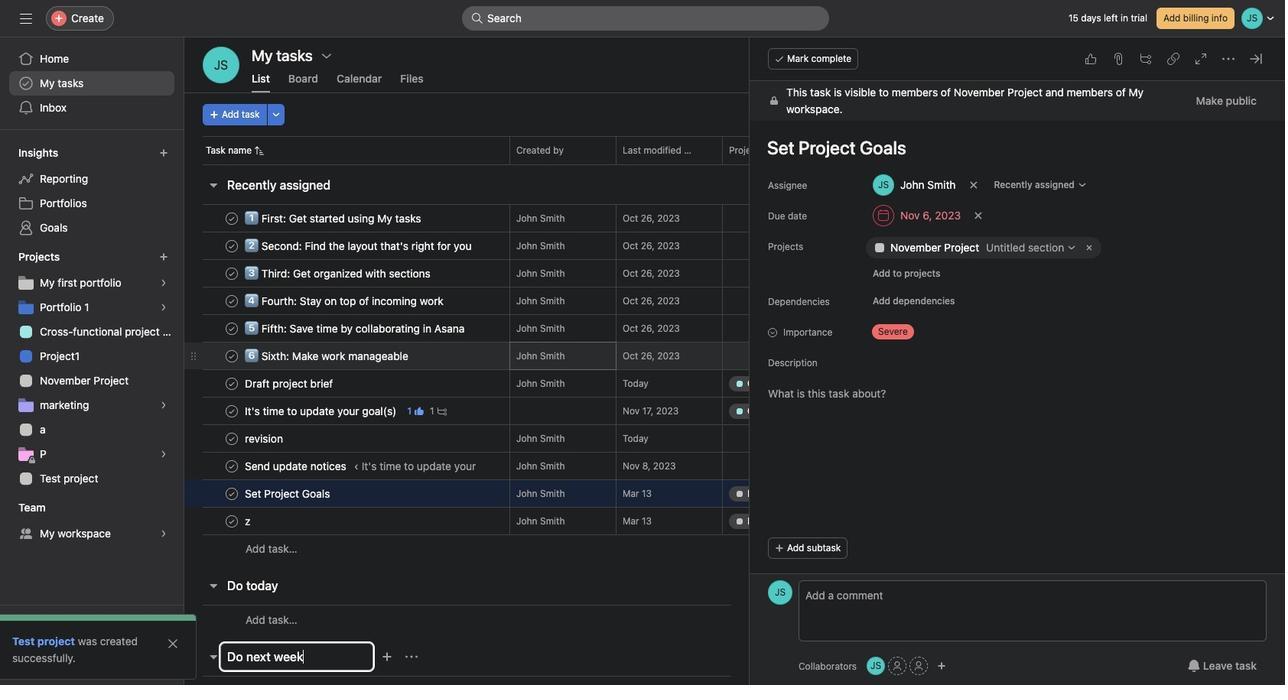 Task type: describe. For each thing, give the bounding box(es) containing it.
task name text field for mark complete option in 6️⃣ sixth: make work manageable cell
[[242, 349, 413, 364]]

add or remove collaborators image
[[867, 657, 885, 676]]

task name text field for mark complete checkbox within 4️⃣ fourth: stay on top of incoming work cell
[[242, 293, 448, 309]]

send update notices cell
[[184, 452, 510, 481]]

projects element
[[0, 243, 184, 494]]

task name text field for mark complete option within the it's time to update your goal(s) cell
[[242, 404, 401, 419]]

mark complete image for mark complete checkbox in 5️⃣ fifth: save time by collaborating in asana cell
[[223, 319, 241, 338]]

attachments: add a file to this task, set project goals image
[[1113, 53, 1125, 65]]

3️⃣ third: get organized with sections cell
[[184, 259, 510, 288]]

revision cell
[[184, 425, 510, 453]]

mark complete image for 4️⃣ fourth: stay on top of incoming work cell
[[223, 292, 241, 310]]

4️⃣ fourth: stay on top of incoming work cell
[[184, 287, 510, 315]]

New section text field
[[220, 644, 373, 671]]

add subtask image
[[1140, 53, 1152, 65]]

remove assignee image
[[969, 181, 978, 190]]

5️⃣ fifth: save time by collaborating in asana cell
[[184, 315, 510, 343]]

mark complete image for "2️⃣ second: find the layout that's right for you" cell
[[223, 237, 241, 255]]

open user profile image
[[768, 581, 793, 605]]

mark complete image for mark complete checkbox inside the z cell
[[223, 512, 241, 531]]

mark complete checkbox for z cell
[[223, 512, 241, 531]]

mark complete image for revision cell
[[223, 430, 241, 448]]

teams element
[[0, 494, 184, 549]]

task name text field for mark complete checkbox within draft project brief cell
[[242, 376, 338, 391]]

mark complete checkbox for set project goals cell
[[223, 485, 241, 503]]

add or remove collaborators image
[[938, 662, 947, 671]]

1️⃣ first: get started using my tasks cell
[[184, 204, 510, 233]]

task name text field for mark complete option inside the set project goals cell
[[242, 486, 335, 502]]

2️⃣ second: find the layout that's right for you cell
[[184, 232, 510, 260]]

see details, portfolio 1 image
[[159, 303, 168, 312]]

new insights image
[[159, 148, 168, 158]]

more actions image
[[271, 110, 281, 119]]

mark complete checkbox for 1️⃣ first: get started using my tasks cell
[[223, 209, 241, 228]]

task name text field for mark complete checkbox within "2️⃣ second: find the layout that's right for you" cell
[[242, 238, 476, 254]]

global element
[[0, 37, 184, 129]]

full screen image
[[1195, 53, 1208, 65]]

task name text field for mark complete checkbox in 5️⃣ fifth: save time by collaborating in asana cell
[[242, 321, 469, 336]]

mark complete checkbox for 4️⃣ fourth: stay on top of incoming work cell
[[223, 292, 241, 310]]

mark complete checkbox for 3️⃣ third: get organized with sections cell
[[223, 264, 241, 283]]

2 collapse task list for this group image from the top
[[207, 580, 220, 592]]

clear due date image
[[974, 211, 984, 220]]

header recently assigned tree grid
[[184, 204, 1250, 563]]

new project or portfolio image
[[159, 253, 168, 262]]

it's time to update your goal(s) cell
[[184, 397, 510, 425]]

6️⃣ sixth: make work manageable cell
[[184, 342, 510, 370]]



Task type: vqa. For each thing, say whether or not it's contained in the screenshot.
list box
yes



Task type: locate. For each thing, give the bounding box(es) containing it.
close image
[[167, 638, 179, 650]]

5 mark complete image from the top
[[223, 402, 241, 420]]

task name text field for mark complete checkbox inside the z cell
[[242, 514, 259, 529]]

main content
[[750, 81, 1286, 670]]

mark complete checkbox inside 5️⃣ fifth: save time by collaborating in asana cell
[[223, 319, 241, 338]]

mark complete checkbox inside 6️⃣ sixth: make work manageable cell
[[223, 347, 241, 365]]

mark complete image inside 6️⃣ sixth: make work manageable cell
[[223, 347, 241, 365]]

mark complete checkbox for the it's time to update your goal(s) cell
[[223, 402, 241, 420]]

mark complete checkbox inside send update notices cell
[[223, 457, 241, 476]]

mark complete checkbox inside 3️⃣ third: get organized with sections cell
[[223, 264, 241, 283]]

7 mark complete checkbox from the top
[[223, 512, 241, 531]]

mark complete checkbox inside draft project brief cell
[[223, 375, 241, 393]]

7 mark complete image from the top
[[223, 485, 241, 503]]

1 collapse task list for this group image from the top
[[207, 179, 220, 191]]

Mark complete checkbox
[[223, 264, 241, 283], [223, 347, 241, 365], [223, 402, 241, 420], [223, 430, 241, 448], [223, 485, 241, 503]]

1 subtask image
[[437, 407, 447, 416]]

close details image
[[1250, 53, 1263, 65]]

5 mark complete checkbox from the top
[[223, 375, 241, 393]]

task name text field inside revision cell
[[242, 431, 288, 447]]

mark complete image inside draft project brief cell
[[223, 375, 241, 393]]

set project goals cell
[[184, 480, 510, 508]]

mark complete checkbox inside "2️⃣ second: find the layout that's right for you" cell
[[223, 237, 241, 255]]

task name text field inside send update notices cell
[[242, 459, 351, 474]]

3 mark complete checkbox from the top
[[223, 292, 241, 310]]

hide sidebar image
[[20, 12, 32, 24]]

mark complete image for mark complete checkbox within draft project brief cell
[[223, 375, 241, 393]]

Task name text field
[[242, 211, 426, 226], [242, 266, 435, 281], [242, 293, 448, 309], [242, 321, 469, 336], [242, 349, 413, 364], [242, 514, 259, 529]]

remove image
[[1084, 242, 1096, 254]]

1 mark complete checkbox from the top
[[223, 209, 241, 228]]

collapse task list for this group image
[[207, 179, 220, 191], [207, 580, 220, 592], [207, 651, 220, 663]]

mark complete image for mark complete option within the it's time to update your goal(s) cell
[[223, 402, 241, 420]]

mark complete checkbox for 6️⃣ sixth: make work manageable cell
[[223, 347, 241, 365]]

task name text field inside 3️⃣ third: get organized with sections cell
[[242, 266, 435, 281]]

2 task name text field from the top
[[242, 376, 338, 391]]

5 task name text field from the top
[[242, 459, 351, 474]]

4 task name text field from the top
[[242, 321, 469, 336]]

show options image
[[321, 50, 333, 62]]

prominent image
[[471, 12, 484, 24]]

mark complete checkbox for revision cell
[[223, 430, 241, 448]]

mark complete checkbox for send update notices cell
[[223, 457, 241, 476]]

8 mark complete image from the top
[[223, 512, 241, 531]]

2 task name text field from the top
[[242, 266, 435, 281]]

task name text field inside the it's time to update your goal(s) cell
[[242, 404, 401, 419]]

3 mark complete image from the top
[[223, 347, 241, 365]]

mark complete image inside send update notices cell
[[223, 457, 241, 476]]

mark complete checkbox inside the it's time to update your goal(s) cell
[[223, 402, 241, 420]]

3 mark complete checkbox from the top
[[223, 402, 241, 420]]

mark complete image for 6️⃣ sixth: make work manageable cell
[[223, 347, 241, 365]]

mark complete image inside revision cell
[[223, 430, 241, 448]]

see details, marketing image
[[159, 401, 168, 410]]

mark complete checkbox for draft project brief cell at bottom left
[[223, 375, 241, 393]]

6 task name text field from the top
[[242, 514, 259, 529]]

mark complete image for mark complete option inside 3️⃣ third: get organized with sections cell
[[223, 264, 241, 283]]

task name text field inside 5️⃣ fifth: save time by collaborating in asana cell
[[242, 321, 469, 336]]

4 mark complete checkbox from the top
[[223, 430, 241, 448]]

add a task to this group image
[[381, 651, 393, 663]]

3 task name text field from the top
[[242, 293, 448, 309]]

list box
[[462, 6, 830, 31]]

4 mark complete checkbox from the top
[[223, 319, 241, 338]]

task name text field inside set project goals cell
[[242, 486, 335, 502]]

4 task name text field from the top
[[242, 431, 288, 447]]

mark complete checkbox for 5️⃣ fifth: save time by collaborating in asana cell
[[223, 319, 241, 338]]

6 task name text field from the top
[[242, 486, 335, 502]]

2 vertical spatial collapse task list for this group image
[[207, 651, 220, 663]]

3 task name text field from the top
[[242, 404, 401, 419]]

task name text field inside z cell
[[242, 514, 259, 529]]

see details, my first portfolio image
[[159, 279, 168, 288]]

1 task name text field from the top
[[242, 211, 426, 226]]

5 task name text field from the top
[[242, 349, 413, 364]]

mark complete checkbox inside set project goals cell
[[223, 485, 241, 503]]

1 mark complete checkbox from the top
[[223, 264, 241, 283]]

1 vertical spatial collapse task list for this group image
[[207, 580, 220, 592]]

mark complete image for mark complete checkbox within send update notices cell
[[223, 457, 241, 476]]

mark complete image inside "2️⃣ second: find the layout that's right for you" cell
[[223, 237, 241, 255]]

view profile settings image
[[203, 47, 240, 83]]

more actions for this task image
[[1223, 53, 1235, 65]]

4 mark complete image from the top
[[223, 375, 241, 393]]

3 mark complete image from the top
[[223, 319, 241, 338]]

insights element
[[0, 139, 184, 243]]

mark complete image inside z cell
[[223, 512, 241, 531]]

1 mark complete image from the top
[[223, 209, 241, 228]]

task name text field inside "2️⃣ second: find the layout that's right for you" cell
[[242, 238, 476, 254]]

mark complete image inside 5️⃣ fifth: save time by collaborating in asana cell
[[223, 319, 241, 338]]

see details, p image
[[159, 450, 168, 459]]

task name text field for mark complete checkbox within send update notices cell
[[242, 459, 351, 474]]

mark complete checkbox for "2️⃣ second: find the layout that's right for you" cell
[[223, 237, 241, 255]]

mark complete image
[[223, 237, 241, 255], [223, 292, 241, 310], [223, 347, 241, 365], [223, 430, 241, 448]]

2 mark complete checkbox from the top
[[223, 237, 241, 255]]

2 mark complete image from the top
[[223, 264, 241, 283]]

mark complete image
[[223, 209, 241, 228], [223, 264, 241, 283], [223, 319, 241, 338], [223, 375, 241, 393], [223, 402, 241, 420], [223, 457, 241, 476], [223, 485, 241, 503], [223, 512, 241, 531]]

6 mark complete checkbox from the top
[[223, 457, 241, 476]]

see details, my workspace image
[[159, 530, 168, 539]]

task name text field inside 4️⃣ fourth: stay on top of incoming work cell
[[242, 293, 448, 309]]

1 mark complete image from the top
[[223, 237, 241, 255]]

draft project brief cell
[[184, 370, 510, 398]]

set project goals dialog
[[750, 37, 1286, 686]]

mark complete checkbox inside 1️⃣ first: get started using my tasks cell
[[223, 209, 241, 228]]

0 vertical spatial collapse task list for this group image
[[207, 179, 220, 191]]

task name text field for mark complete option inside the revision cell
[[242, 431, 288, 447]]

row
[[184, 136, 1250, 165], [203, 164, 1232, 165], [184, 204, 1250, 233], [184, 232, 1250, 260], [184, 259, 1250, 288], [184, 287, 1250, 315], [184, 315, 1250, 343], [184, 342, 1250, 370], [184, 370, 1250, 398], [184, 397, 1250, 425], [184, 425, 1250, 453], [184, 452, 1250, 481], [184, 480, 1250, 508], [184, 507, 1250, 536], [184, 535, 1250, 563], [184, 605, 1250, 634], [184, 676, 1250, 686]]

3 collapse task list for this group image from the top
[[207, 651, 220, 663]]

mark complete image inside set project goals cell
[[223, 485, 241, 503]]

Task Name text field
[[758, 130, 1267, 165]]

mark complete image inside the it's time to update your goal(s) cell
[[223, 402, 241, 420]]

mark complete checkbox inside z cell
[[223, 512, 241, 531]]

mark complete image inside 3️⃣ third: get organized with sections cell
[[223, 264, 241, 283]]

mark complete image inside 1️⃣ first: get started using my tasks cell
[[223, 209, 241, 228]]

task name text field inside 6️⃣ sixth: make work manageable cell
[[242, 349, 413, 364]]

copy task link image
[[1168, 53, 1180, 65]]

mark complete image inside 4️⃣ fourth: stay on top of incoming work cell
[[223, 292, 241, 310]]

2 mark complete image from the top
[[223, 292, 241, 310]]

task name text field for mark complete option inside 3️⃣ third: get organized with sections cell
[[242, 266, 435, 281]]

1 like. you liked this task image
[[415, 407, 424, 416]]

mark complete checkbox inside 4️⃣ fourth: stay on top of incoming work cell
[[223, 292, 241, 310]]

mark complete image for mark complete option inside the set project goals cell
[[223, 485, 241, 503]]

4 mark complete image from the top
[[223, 430, 241, 448]]

task name text field inside 1️⃣ first: get started using my tasks cell
[[242, 211, 426, 226]]

1 task name text field from the top
[[242, 238, 476, 254]]

0 likes. click to like this task image
[[1085, 53, 1097, 65]]

task name text field for mark complete checkbox in 1️⃣ first: get started using my tasks cell
[[242, 211, 426, 226]]

more section actions image
[[406, 651, 418, 663]]

Task name text field
[[242, 238, 476, 254], [242, 376, 338, 391], [242, 404, 401, 419], [242, 431, 288, 447], [242, 459, 351, 474], [242, 486, 335, 502]]

mark complete image for mark complete checkbox in 1️⃣ first: get started using my tasks cell
[[223, 209, 241, 228]]

6 mark complete image from the top
[[223, 457, 241, 476]]

mark complete checkbox inside revision cell
[[223, 430, 241, 448]]

task name text field inside draft project brief cell
[[242, 376, 338, 391]]

Mark complete checkbox
[[223, 209, 241, 228], [223, 237, 241, 255], [223, 292, 241, 310], [223, 319, 241, 338], [223, 375, 241, 393], [223, 457, 241, 476], [223, 512, 241, 531]]

5 mark complete checkbox from the top
[[223, 485, 241, 503]]

2 mark complete checkbox from the top
[[223, 347, 241, 365]]

z cell
[[184, 507, 510, 536]]



